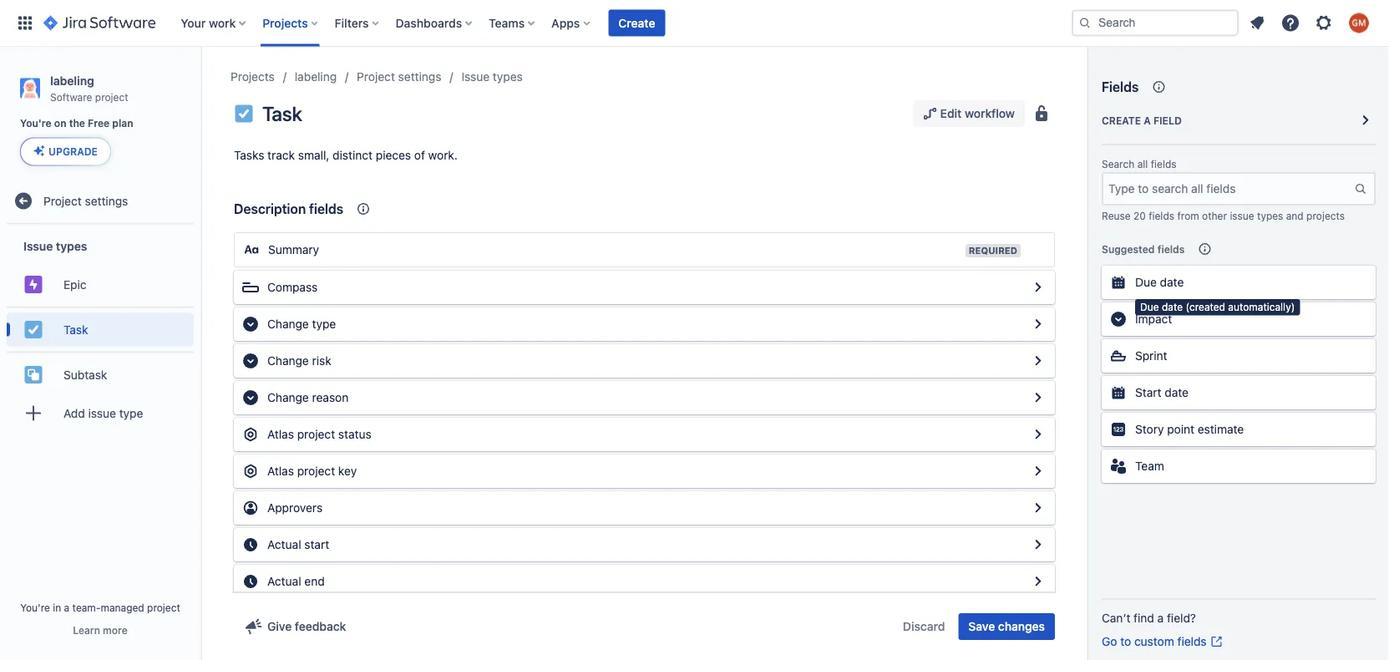 Task type: describe. For each thing, give the bounding box(es) containing it.
learn
[[73, 624, 100, 636]]

issue type icon image
[[234, 104, 254, 124]]

managed
[[101, 602, 144, 613]]

open field configuration image for actual end
[[1028, 571, 1048, 592]]

fields left more information about the suggested fields "image"
[[1158, 243, 1185, 255]]

your work button
[[176, 10, 253, 36]]

actual for actual start
[[267, 538, 301, 551]]

pieces
[[376, 148, 411, 162]]

1 horizontal spatial issue
[[1230, 210, 1255, 221]]

approvers button
[[234, 491, 1055, 525]]

more
[[103, 624, 128, 636]]

2 horizontal spatial types
[[1257, 210, 1284, 221]]

distinct
[[333, 148, 373, 162]]

issue for group containing issue types
[[23, 239, 53, 253]]

atlas project status
[[267, 427, 372, 441]]

save
[[969, 619, 995, 633]]

upgrade
[[48, 146, 98, 157]]

actual start button
[[234, 528, 1055, 561]]

impact button
[[1102, 302, 1376, 336]]

from
[[1178, 210, 1199, 221]]

your profile and settings image
[[1349, 13, 1369, 33]]

types for group containing issue types
[[56, 239, 87, 253]]

risk
[[312, 354, 331, 368]]

change reason button
[[234, 381, 1055, 414]]

epic link
[[7, 268, 194, 301]]

estimate
[[1198, 422, 1244, 436]]

project inside labeling software project
[[95, 91, 128, 103]]

more information about the context fields image
[[353, 199, 374, 219]]

your
[[181, 16, 206, 30]]

work.
[[428, 148, 458, 162]]

track
[[267, 148, 295, 162]]

point
[[1167, 422, 1195, 436]]

tasks
[[234, 148, 264, 162]]

edit workflow button
[[914, 100, 1025, 127]]

Type to search all fields text field
[[1104, 174, 1354, 204]]

summary
[[268, 243, 319, 256]]

on
[[54, 118, 66, 129]]

open field configuration image for approvers
[[1028, 498, 1048, 518]]

fields
[[1102, 79, 1139, 95]]

open field configuration image for compass
[[1028, 277, 1048, 297]]

change for change reason
[[267, 391, 309, 404]]

save changes
[[969, 619, 1045, 633]]

labeling software project
[[50, 74, 128, 103]]

your work
[[181, 16, 236, 30]]

all
[[1138, 158, 1148, 170]]

find
[[1134, 611, 1155, 625]]

1 horizontal spatial type
[[312, 317, 336, 331]]

to
[[1121, 635, 1131, 648]]

create for create a field
[[1102, 114, 1141, 126]]

add issue type image
[[23, 403, 43, 423]]

upgrade button
[[21, 138, 110, 165]]

atlas project key button
[[234, 454, 1055, 488]]

change type button
[[234, 307, 1055, 341]]

status
[[338, 427, 372, 441]]

open field configuration image for atlas project status
[[1028, 424, 1048, 444]]

open field configuration image for actual start
[[1028, 535, 1048, 555]]

project left key at left bottom
[[297, 464, 335, 478]]

atlas for atlas project key
[[267, 464, 294, 478]]

free
[[88, 118, 110, 129]]

search image
[[1079, 16, 1092, 30]]

in
[[53, 602, 61, 613]]

primary element
[[10, 0, 1072, 46]]

actual end button
[[234, 565, 1055, 598]]

projects
[[1307, 210, 1345, 221]]

labeling for labeling
[[295, 70, 337, 84]]

atlas project key
[[267, 464, 357, 478]]

due date button
[[1102, 266, 1376, 299]]

field?
[[1167, 611, 1196, 625]]

change reason
[[267, 391, 349, 404]]

search all fields
[[1102, 158, 1177, 170]]

sprint button
[[1102, 339, 1376, 373]]

task group
[[7, 306, 194, 351]]

a for you're in a team-managed project
[[64, 602, 70, 613]]

project right managed
[[147, 602, 180, 613]]

save changes button
[[959, 613, 1055, 640]]

start
[[1135, 386, 1162, 399]]

suggested
[[1102, 243, 1155, 255]]

issue types for issue types link
[[462, 70, 523, 84]]

other
[[1202, 210, 1227, 221]]

task link
[[7, 313, 194, 346]]

sidebar navigation image
[[182, 67, 219, 100]]

subtask
[[63, 368, 107, 381]]

reuse 20 fields from other issue types and projects
[[1102, 210, 1345, 221]]

banner containing your work
[[0, 0, 1389, 47]]

types for issue types link
[[493, 70, 523, 84]]

go to custom fields
[[1102, 635, 1207, 648]]

custom
[[1135, 635, 1174, 648]]

software
[[50, 91, 92, 103]]

apps button
[[547, 10, 597, 36]]

plan
[[112, 118, 133, 129]]

go to custom fields link
[[1102, 633, 1224, 650]]

learn more
[[73, 624, 128, 636]]

add issue type
[[63, 406, 143, 420]]

start
[[304, 538, 329, 551]]

a for can't find a field?
[[1158, 611, 1164, 625]]

more information about the fields image
[[1149, 77, 1169, 97]]

team button
[[1102, 449, 1376, 483]]

change for change risk
[[267, 354, 309, 368]]



Task type: locate. For each thing, give the bounding box(es) containing it.
project up atlas project key
[[297, 427, 335, 441]]

atlas down change reason
[[267, 427, 294, 441]]

change inside change risk button
[[267, 354, 309, 368]]

1 horizontal spatial labeling
[[295, 70, 337, 84]]

change inside change reason button
[[267, 391, 309, 404]]

labeling link
[[295, 67, 337, 87]]

1 vertical spatial issue
[[88, 406, 116, 420]]

0 vertical spatial issue
[[462, 70, 490, 84]]

issue types up epic
[[23, 239, 87, 253]]

open field configuration image inside change reason button
[[1028, 388, 1048, 408]]

change down compass at left top
[[267, 317, 309, 331]]

0 vertical spatial type
[[312, 317, 336, 331]]

work
[[209, 16, 236, 30]]

2 vertical spatial types
[[56, 239, 87, 253]]

1 vertical spatial issue
[[23, 239, 53, 253]]

0 vertical spatial issue types
[[462, 70, 523, 84]]

1 horizontal spatial create
[[1102, 114, 1141, 126]]

more information about the suggested fields image
[[1195, 239, 1215, 259]]

story
[[1135, 422, 1164, 436]]

9 open field configuration image from the top
[[1028, 571, 1048, 592]]

go
[[1102, 635, 1117, 648]]

edit
[[940, 107, 962, 120]]

change inside change type button
[[267, 317, 309, 331]]

types inside group
[[56, 239, 87, 253]]

sprint
[[1135, 349, 1168, 363]]

open field configuration image
[[1028, 277, 1048, 297], [1028, 314, 1048, 334], [1028, 351, 1048, 371], [1028, 388, 1048, 408], [1028, 424, 1048, 444], [1028, 461, 1048, 481], [1028, 498, 1048, 518], [1028, 535, 1048, 555], [1028, 571, 1048, 592]]

2 actual from the top
[[267, 574, 301, 588]]

learn more button
[[73, 623, 128, 637]]

dashboards
[[396, 16, 462, 30]]

issue types for group containing issue types
[[23, 239, 87, 253]]

task inside group
[[63, 322, 88, 336]]

projects for projects dropdown button
[[263, 16, 308, 30]]

create a field
[[1102, 114, 1182, 126]]

1 horizontal spatial task
[[262, 102, 302, 125]]

dashboards button
[[391, 10, 479, 36]]

3 open field configuration image from the top
[[1028, 351, 1048, 371]]

changes
[[998, 619, 1045, 633]]

1 vertical spatial project settings link
[[7, 184, 194, 217]]

0 horizontal spatial a
[[64, 602, 70, 613]]

6 open field configuration image from the top
[[1028, 461, 1048, 481]]

1 horizontal spatial types
[[493, 70, 523, 84]]

Search field
[[1072, 10, 1239, 36]]

small,
[[298, 148, 329, 162]]

you're in a team-managed project
[[20, 602, 180, 613]]

fields inside 'link'
[[1178, 635, 1207, 648]]

give feedback
[[267, 619, 346, 633]]

date for start
[[1165, 386, 1189, 399]]

1 vertical spatial atlas
[[267, 464, 294, 478]]

project settings
[[357, 70, 442, 84], [43, 194, 128, 208]]

change for change type
[[267, 317, 309, 331]]

1 horizontal spatial settings
[[398, 70, 442, 84]]

0 horizontal spatial labeling
[[50, 74, 94, 87]]

0 horizontal spatial issue types
[[23, 239, 87, 253]]

reuse
[[1102, 210, 1131, 221]]

open field configuration image inside the atlas project status button
[[1028, 424, 1048, 444]]

a
[[1144, 114, 1151, 126], [64, 602, 70, 613], [1158, 611, 1164, 625]]

actual left end
[[267, 574, 301, 588]]

project down filters dropdown button at the left of the page
[[357, 70, 395, 84]]

1 actual from the top
[[267, 538, 301, 551]]

0 horizontal spatial settings
[[85, 194, 128, 208]]

1 horizontal spatial project settings link
[[357, 67, 442, 87]]

banner
[[0, 0, 1389, 47]]

project up plan
[[95, 91, 128, 103]]

create
[[619, 16, 655, 30], [1102, 114, 1141, 126]]

projects link
[[231, 67, 275, 87]]

2 vertical spatial date
[[1165, 386, 1189, 399]]

change left risk
[[267, 354, 309, 368]]

notifications image
[[1247, 13, 1267, 33]]

field
[[1154, 114, 1182, 126]]

0 vertical spatial types
[[493, 70, 523, 84]]

you're left in
[[20, 602, 50, 613]]

a right find
[[1158, 611, 1164, 625]]

settings down dashboards
[[398, 70, 442, 84]]

open field configuration image inside approvers button
[[1028, 498, 1048, 518]]

1 atlas from the top
[[267, 427, 294, 441]]

filters
[[335, 16, 369, 30]]

description fields
[[234, 201, 343, 217]]

task down epic
[[63, 322, 88, 336]]

end
[[304, 574, 325, 588]]

can't find a field?
[[1102, 611, 1196, 625]]

types up epic
[[56, 239, 87, 253]]

0 vertical spatial atlas
[[267, 427, 294, 441]]

atlas up approvers on the bottom left of the page
[[267, 464, 294, 478]]

team-
[[72, 602, 101, 613]]

open field configuration image for change reason
[[1028, 388, 1048, 408]]

change type
[[267, 317, 336, 331]]

tasks track small, distinct pieces of work.
[[234, 148, 458, 162]]

the
[[69, 118, 85, 129]]

fields left more information about the context fields image
[[309, 201, 343, 217]]

types down teams
[[493, 70, 523, 84]]

4 open field configuration image from the top
[[1028, 388, 1048, 408]]

projects for projects link
[[231, 70, 275, 84]]

atlas project status button
[[234, 418, 1055, 451]]

1 vertical spatial type
[[119, 406, 143, 420]]

types
[[493, 70, 523, 84], [1257, 210, 1284, 221], [56, 239, 87, 253]]

project settings link down dashboards
[[357, 67, 442, 87]]

you're for you're on the free plan
[[20, 118, 52, 129]]

no restrictions image
[[1032, 104, 1052, 124]]

actual for actual end
[[267, 574, 301, 588]]

1 horizontal spatial project settings
[[357, 70, 442, 84]]

give
[[267, 619, 292, 633]]

0 horizontal spatial type
[[119, 406, 143, 420]]

open field configuration image inside change type button
[[1028, 314, 1048, 334]]

due date (created automatically)
[[1140, 301, 1295, 313]]

project settings down dashboards
[[357, 70, 442, 84]]

1 you're from the top
[[20, 118, 52, 129]]

due for due date (created automatically)
[[1140, 301, 1159, 313]]

create button
[[608, 10, 665, 36]]

project settings link down upgrade
[[7, 184, 194, 217]]

give feedback button
[[234, 613, 356, 640]]

task right issue type icon
[[262, 102, 302, 125]]

open field configuration image inside compass button
[[1028, 277, 1048, 297]]

projects button
[[258, 10, 325, 36]]

labeling for labeling software project
[[50, 74, 94, 87]]

due inside 'tooltip'
[[1140, 301, 1159, 313]]

team
[[1135, 459, 1164, 473]]

settings down upgrade
[[85, 194, 128, 208]]

0 horizontal spatial types
[[56, 239, 87, 253]]

type inside group
[[119, 406, 143, 420]]

0 vertical spatial actual
[[267, 538, 301, 551]]

change down change risk at the left of the page
[[267, 391, 309, 404]]

feedback
[[295, 619, 346, 633]]

of
[[414, 148, 425, 162]]

open field configuration image inside actual start button
[[1028, 535, 1048, 555]]

issue inside group
[[23, 239, 53, 253]]

open field configuration image for change risk
[[1028, 351, 1048, 371]]

this link will be opened in a new tab image
[[1210, 635, 1224, 648]]

2 atlas from the top
[[267, 464, 294, 478]]

group
[[7, 224, 194, 440]]

project
[[95, 91, 128, 103], [297, 427, 335, 441], [297, 464, 335, 478], [147, 602, 180, 613]]

0 horizontal spatial project
[[43, 194, 82, 208]]

0 vertical spatial you're
[[20, 118, 52, 129]]

1 horizontal spatial project
[[357, 70, 395, 84]]

2 vertical spatial change
[[267, 391, 309, 404]]

due
[[1135, 275, 1157, 289], [1140, 301, 1159, 313]]

due down due date
[[1140, 301, 1159, 313]]

edit workflow
[[940, 107, 1015, 120]]

1 vertical spatial actual
[[267, 574, 301, 588]]

group containing issue types
[[7, 224, 194, 440]]

1 vertical spatial task
[[63, 322, 88, 336]]

due down suggested fields
[[1135, 275, 1157, 289]]

date down due date
[[1162, 301, 1183, 313]]

types inside issue types link
[[493, 70, 523, 84]]

issue
[[1230, 210, 1255, 221], [88, 406, 116, 420]]

1 vertical spatial issue types
[[23, 239, 87, 253]]

issue
[[462, 70, 490, 84], [23, 239, 53, 253]]

open field configuration image inside the atlas project key button
[[1028, 461, 1048, 481]]

1 vertical spatial due
[[1140, 301, 1159, 313]]

fields left "this link will be opened in a new tab" icon
[[1178, 635, 1207, 648]]

type down the subtask link
[[119, 406, 143, 420]]

projects
[[263, 16, 308, 30], [231, 70, 275, 84]]

search
[[1102, 158, 1135, 170]]

a right in
[[64, 602, 70, 613]]

issue right other
[[1230, 210, 1255, 221]]

fields right '20' on the top of page
[[1149, 210, 1175, 221]]

0 vertical spatial task
[[262, 102, 302, 125]]

issue types down teams
[[462, 70, 523, 84]]

0 vertical spatial create
[[619, 16, 655, 30]]

open field configuration image inside change risk button
[[1028, 351, 1048, 371]]

type
[[312, 317, 336, 331], [119, 406, 143, 420]]

a left field
[[1144, 114, 1151, 126]]

add
[[63, 406, 85, 420]]

1 vertical spatial project
[[43, 194, 82, 208]]

can't
[[1102, 611, 1131, 625]]

suggested fields
[[1102, 243, 1185, 255]]

settings image
[[1314, 13, 1334, 33]]

start date button
[[1102, 376, 1376, 409]]

20
[[1134, 210, 1146, 221]]

0 vertical spatial date
[[1160, 275, 1184, 289]]

approvers
[[267, 501, 323, 515]]

issue right add
[[88, 406, 116, 420]]

due date (created automatically) tooltip
[[1135, 299, 1300, 315]]

actual end
[[267, 574, 325, 588]]

0 horizontal spatial task
[[63, 322, 88, 336]]

compass
[[267, 280, 318, 294]]

0 vertical spatial project settings link
[[357, 67, 442, 87]]

1 open field configuration image from the top
[[1028, 277, 1048, 297]]

project down upgrade button
[[43, 194, 82, 208]]

0 vertical spatial projects
[[263, 16, 308, 30]]

date right start
[[1165, 386, 1189, 399]]

date inside due date button
[[1160, 275, 1184, 289]]

0 vertical spatial settings
[[398, 70, 442, 84]]

1 vertical spatial you're
[[20, 602, 50, 613]]

you're for you're in a team-managed project
[[20, 602, 50, 613]]

project settings down upgrade
[[43, 194, 128, 208]]

open field configuration image for atlas project key
[[1028, 461, 1048, 481]]

projects inside projects dropdown button
[[263, 16, 308, 30]]

date inside start date button
[[1165, 386, 1189, 399]]

5 open field configuration image from the top
[[1028, 424, 1048, 444]]

description
[[234, 201, 306, 217]]

jira software image
[[43, 13, 156, 33], [43, 13, 156, 33]]

create inside button
[[619, 16, 655, 30]]

labeling up software
[[50, 74, 94, 87]]

2 open field configuration image from the top
[[1028, 314, 1048, 334]]

7 open field configuration image from the top
[[1028, 498, 1048, 518]]

teams button
[[484, 10, 542, 36]]

0 vertical spatial project
[[357, 70, 395, 84]]

3 change from the top
[[267, 391, 309, 404]]

(created
[[1186, 301, 1226, 313]]

issue types inside group
[[23, 239, 87, 253]]

labeling inside labeling software project
[[50, 74, 94, 87]]

create down fields
[[1102, 114, 1141, 126]]

atlas for atlas project status
[[267, 427, 294, 441]]

0 horizontal spatial create
[[619, 16, 655, 30]]

1 horizontal spatial a
[[1144, 114, 1151, 126]]

1 vertical spatial change
[[267, 354, 309, 368]]

date for due
[[1160, 275, 1184, 289]]

0 vertical spatial project settings
[[357, 70, 442, 84]]

create for create
[[619, 16, 655, 30]]

fields
[[1151, 158, 1177, 170], [309, 201, 343, 217], [1149, 210, 1175, 221], [1158, 243, 1185, 255], [1178, 635, 1207, 648]]

create right apps dropdown button
[[619, 16, 655, 30]]

0 vertical spatial due
[[1135, 275, 1157, 289]]

story point estimate button
[[1102, 413, 1376, 446]]

1 vertical spatial date
[[1162, 301, 1183, 313]]

automatically)
[[1228, 301, 1295, 313]]

due for due date
[[1135, 275, 1157, 289]]

help image
[[1281, 13, 1301, 33]]

projects up issue type icon
[[231, 70, 275, 84]]

projects up the labeling link
[[263, 16, 308, 30]]

1 horizontal spatial issue
[[462, 70, 490, 84]]

add issue type button
[[7, 396, 194, 430]]

8 open field configuration image from the top
[[1028, 535, 1048, 555]]

date inside due date (created automatically) 'tooltip'
[[1162, 301, 1183, 313]]

open field configuration image inside "actual end" button
[[1028, 571, 1048, 592]]

issue down teams
[[462, 70, 490, 84]]

1 vertical spatial create
[[1102, 114, 1141, 126]]

actual left start
[[267, 538, 301, 551]]

date up impact
[[1160, 275, 1184, 289]]

fields right the all
[[1151, 158, 1177, 170]]

1 vertical spatial types
[[1257, 210, 1284, 221]]

issue types link
[[462, 67, 523, 87]]

subtask link
[[7, 358, 194, 391]]

appswitcher icon image
[[15, 13, 35, 33]]

types left the and
[[1257, 210, 1284, 221]]

2 horizontal spatial a
[[1158, 611, 1164, 625]]

1 vertical spatial projects
[[231, 70, 275, 84]]

1 change from the top
[[267, 317, 309, 331]]

due inside button
[[1135, 275, 1157, 289]]

workflow
[[965, 107, 1015, 120]]

0 horizontal spatial issue
[[23, 239, 53, 253]]

issue inside button
[[88, 406, 116, 420]]

change risk button
[[234, 344, 1055, 378]]

open field configuration image for change type
[[1028, 314, 1048, 334]]

1 vertical spatial project settings
[[43, 194, 128, 208]]

impact
[[1135, 312, 1172, 326]]

0 horizontal spatial project settings link
[[7, 184, 194, 217]]

issue for issue types link
[[462, 70, 490, 84]]

actual start
[[267, 538, 329, 551]]

you're left the on
[[20, 118, 52, 129]]

0 vertical spatial issue
[[1230, 210, 1255, 221]]

0 horizontal spatial issue
[[88, 406, 116, 420]]

1 vertical spatial settings
[[85, 194, 128, 208]]

labeling down projects dropdown button
[[295, 70, 337, 84]]

apps
[[552, 16, 580, 30]]

issue up epic link
[[23, 239, 53, 253]]

type up risk
[[312, 317, 336, 331]]

0 vertical spatial change
[[267, 317, 309, 331]]

2 you're from the top
[[20, 602, 50, 613]]

2 change from the top
[[267, 354, 309, 368]]

1 horizontal spatial issue types
[[462, 70, 523, 84]]

0 horizontal spatial project settings
[[43, 194, 128, 208]]



Task type: vqa. For each thing, say whether or not it's contained in the screenshot.
settings to the right
yes



